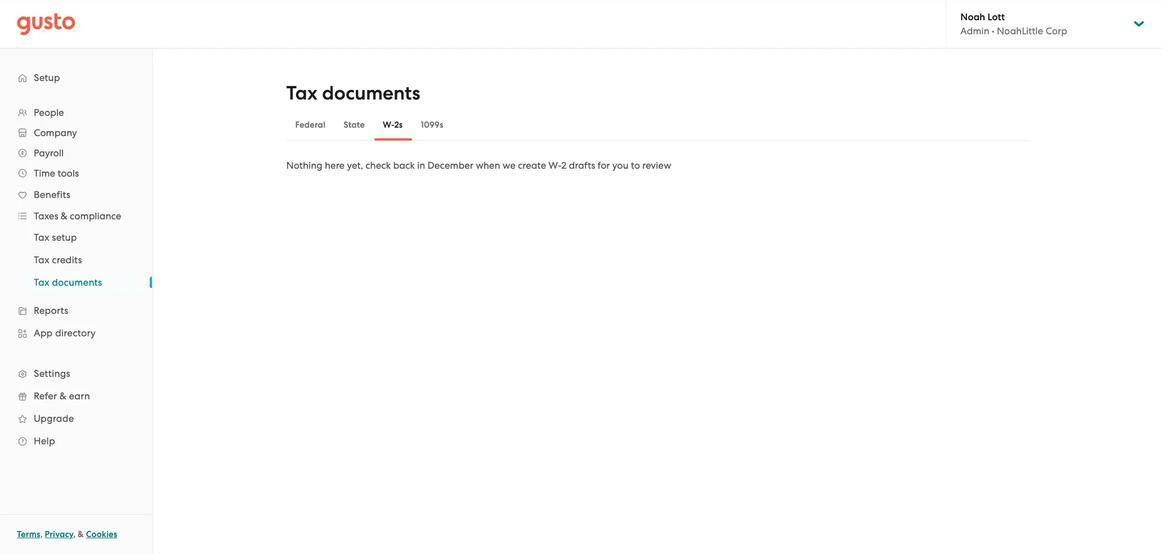Task type: locate. For each thing, give the bounding box(es) containing it.
1 horizontal spatial documents
[[322, 82, 420, 105]]

1 horizontal spatial w-
[[549, 160, 562, 171]]

people button
[[11, 103, 141, 123]]

2
[[562, 160, 567, 171]]

1 vertical spatial documents
[[52, 277, 102, 288]]

noah lott admin • noahlittle corp
[[961, 11, 1068, 37]]

reports
[[34, 305, 68, 317]]

corp
[[1046, 25, 1068, 37]]

taxes
[[34, 211, 58, 222]]

december
[[428, 160, 474, 171]]

compliance
[[70, 211, 121, 222]]

tax down taxes
[[34, 232, 49, 243]]

app directory link
[[11, 323, 141, 344]]

home image
[[17, 13, 75, 35]]

setup link
[[11, 68, 141, 88]]

tax documents link
[[20, 273, 141, 293]]

tax inside 'link'
[[34, 232, 49, 243]]

lott
[[988, 11, 1005, 23]]

directory
[[55, 328, 96, 339]]

cookies
[[86, 530, 117, 540]]

w- right the create
[[549, 160, 562, 171]]

list
[[0, 103, 152, 453], [0, 226, 152, 294]]

payroll
[[34, 148, 64, 159]]

terms , privacy , & cookies
[[17, 530, 117, 540]]

reports link
[[11, 301, 141, 321]]

& left cookies
[[78, 530, 84, 540]]

w- right state button
[[383, 120, 395, 130]]

1 vertical spatial tax documents
[[34, 277, 102, 288]]

0 vertical spatial w-
[[383, 120, 395, 130]]

, left 'privacy'
[[40, 530, 43, 540]]

tax left credits
[[34, 255, 49, 266]]

taxes & compliance button
[[11, 206, 141, 226]]

0 horizontal spatial w-
[[383, 120, 395, 130]]

tax credits link
[[20, 250, 141, 270]]

documents up state button
[[322, 82, 420, 105]]

tax documents up state button
[[286, 82, 420, 105]]

upgrade
[[34, 413, 74, 425]]

we
[[503, 160, 516, 171]]

time
[[34, 168, 55, 179]]

1 vertical spatial &
[[60, 391, 67, 402]]

here
[[325, 160, 345, 171]]

& for earn
[[60, 391, 67, 402]]

0 horizontal spatial ,
[[40, 530, 43, 540]]

tax documents inside gusto navigation element
[[34, 277, 102, 288]]

, left cookies
[[73, 530, 76, 540]]

when
[[476, 160, 500, 171]]

& inside taxes & compliance dropdown button
[[61, 211, 68, 222]]

nothing here yet, check back in december when we create w-2 drafts for you to review
[[286, 160, 672, 171]]

1 horizontal spatial ,
[[73, 530, 76, 540]]

back
[[393, 160, 415, 171]]

cookies button
[[86, 528, 117, 542]]

terms link
[[17, 530, 40, 540]]

2 , from the left
[[73, 530, 76, 540]]

0 vertical spatial tax documents
[[286, 82, 420, 105]]

tax documents down credits
[[34, 277, 102, 288]]

& inside "refer & earn" link
[[60, 391, 67, 402]]

app
[[34, 328, 53, 339]]

app directory
[[34, 328, 96, 339]]

check
[[366, 160, 391, 171]]

time tools
[[34, 168, 79, 179]]

tax documents
[[286, 82, 420, 105], [34, 277, 102, 288]]

1 list from the top
[[0, 103, 152, 453]]

create
[[518, 160, 546, 171]]

state
[[344, 120, 365, 130]]

tax for tax setup 'link'
[[34, 232, 49, 243]]

tax down tax credits
[[34, 277, 49, 288]]

& left earn
[[60, 391, 67, 402]]

•
[[992, 25, 995, 37]]

tax for tax credits link
[[34, 255, 49, 266]]

0 horizontal spatial documents
[[52, 277, 102, 288]]

tax forms tab list
[[286, 109, 1030, 141]]

w-
[[383, 120, 395, 130], [549, 160, 562, 171]]

2 list from the top
[[0, 226, 152, 294]]

in
[[417, 160, 425, 171]]

tax setup
[[34, 232, 77, 243]]

refer & earn
[[34, 391, 90, 402]]

documents
[[322, 82, 420, 105], [52, 277, 102, 288]]

for
[[598, 160, 610, 171]]

1 horizontal spatial tax documents
[[286, 82, 420, 105]]

&
[[61, 211, 68, 222], [60, 391, 67, 402], [78, 530, 84, 540]]

settings link
[[11, 364, 141, 384]]

0 horizontal spatial tax documents
[[34, 277, 102, 288]]

documents down tax credits link
[[52, 277, 102, 288]]

& right taxes
[[61, 211, 68, 222]]

to
[[631, 160, 640, 171]]

tax
[[286, 82, 318, 105], [34, 232, 49, 243], [34, 255, 49, 266], [34, 277, 49, 288]]

,
[[40, 530, 43, 540], [73, 530, 76, 540]]

list containing tax setup
[[0, 226, 152, 294]]

time tools button
[[11, 163, 141, 184]]

0 vertical spatial &
[[61, 211, 68, 222]]

2 vertical spatial &
[[78, 530, 84, 540]]



Task type: describe. For each thing, give the bounding box(es) containing it.
tax setup link
[[20, 228, 141, 248]]

1 vertical spatial w-
[[549, 160, 562, 171]]

state button
[[335, 112, 374, 139]]

w-2s
[[383, 120, 403, 130]]

federal button
[[286, 112, 335, 139]]

refer
[[34, 391, 57, 402]]

credits
[[52, 255, 82, 266]]

payroll button
[[11, 143, 141, 163]]

nothing
[[286, 160, 323, 171]]

& for compliance
[[61, 211, 68, 222]]

setup
[[52, 232, 77, 243]]

setup
[[34, 72, 60, 83]]

refer & earn link
[[11, 386, 141, 407]]

list containing people
[[0, 103, 152, 453]]

taxes & compliance
[[34, 211, 121, 222]]

tax for tax documents link
[[34, 277, 49, 288]]

tax up federal
[[286, 82, 318, 105]]

admin
[[961, 25, 990, 37]]

settings
[[34, 368, 70, 380]]

1099s
[[421, 120, 444, 130]]

federal
[[295, 120, 326, 130]]

privacy link
[[45, 530, 73, 540]]

0 vertical spatial documents
[[322, 82, 420, 105]]

gusto navigation element
[[0, 48, 152, 471]]

yet,
[[347, 160, 363, 171]]

help link
[[11, 431, 141, 452]]

noahlittle
[[997, 25, 1044, 37]]

upgrade link
[[11, 409, 141, 429]]

2s
[[394, 120, 403, 130]]

w-2s button
[[374, 112, 412, 139]]

people
[[34, 107, 64, 118]]

tools
[[58, 168, 79, 179]]

drafts
[[569, 160, 596, 171]]

benefits link
[[11, 185, 141, 205]]

help
[[34, 436, 55, 447]]

you
[[613, 160, 629, 171]]

documents inside gusto navigation element
[[52, 277, 102, 288]]

benefits
[[34, 189, 70, 201]]

review
[[643, 160, 672, 171]]

1099s button
[[412, 112, 453, 139]]

company
[[34, 127, 77, 139]]

1 , from the left
[[40, 530, 43, 540]]

company button
[[11, 123, 141, 143]]

privacy
[[45, 530, 73, 540]]

noah
[[961, 11, 986, 23]]

w- inside button
[[383, 120, 395, 130]]

earn
[[69, 391, 90, 402]]

terms
[[17, 530, 40, 540]]

tax credits
[[34, 255, 82, 266]]



Task type: vqa. For each thing, say whether or not it's contained in the screenshot.
Refer
yes



